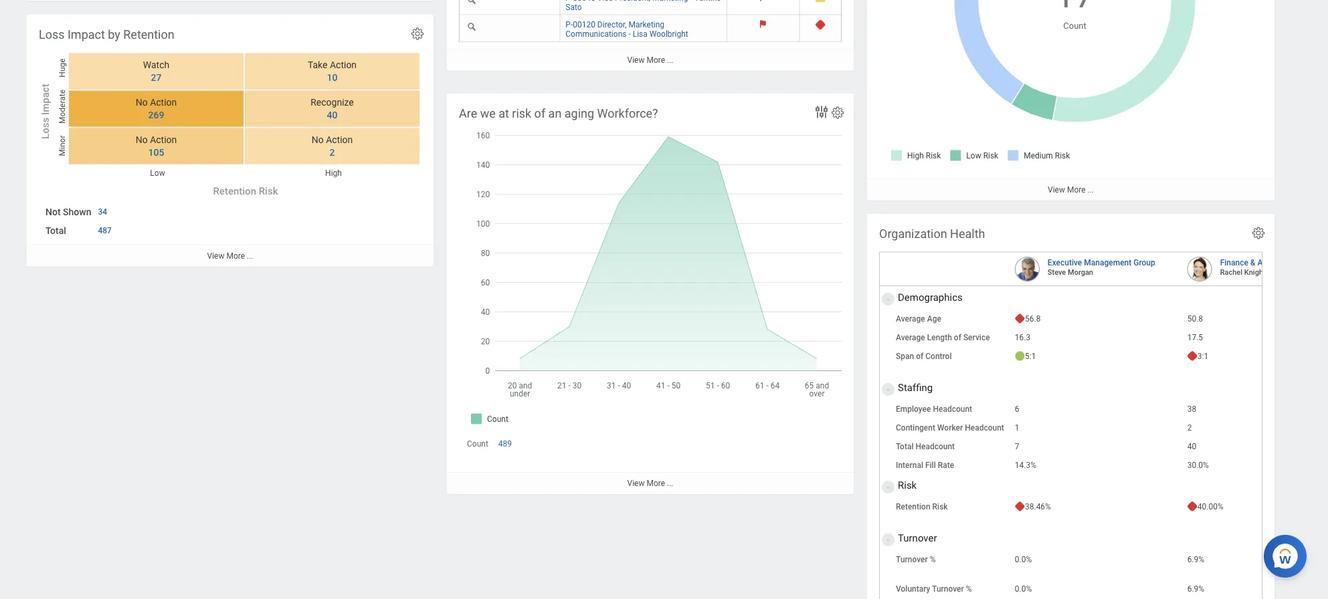 Task type: locate. For each thing, give the bounding box(es) containing it.
1 vertical spatial 2
[[1188, 423, 1192, 433]]

- left lisa
[[629, 29, 631, 39]]

2 loss from the top
[[39, 118, 51, 139]]

0 vertical spatial -
[[690, 0, 693, 2]]

p-
[[566, 0, 573, 2], [566, 20, 573, 29]]

1 horizontal spatial -
[[690, 0, 693, 2]]

0 horizontal spatial impact
[[39, 84, 51, 115]]

configure loss impact by retention image
[[410, 26, 425, 41]]

are we at risk of an aging workforce?
[[459, 106, 658, 120]]

34
[[98, 207, 107, 217]]

40 inside recognize 40
[[327, 110, 338, 121]]

% up voluntary turnover %
[[930, 555, 936, 565]]

1 vertical spatial average
[[896, 333, 926, 342]]

p- for 00040
[[566, 0, 573, 2]]

0.0% for turnover %
[[1015, 555, 1032, 565]]

30.0%
[[1188, 461, 1209, 470]]

no up 105 button
[[136, 134, 148, 145]]

action up "269"
[[150, 97, 177, 108]]

loss left minor
[[39, 118, 51, 139]]

0 vertical spatial turnover
[[898, 533, 937, 544]]

1 vertical spatial turnover
[[896, 555, 928, 565]]

view inside 'are we at risk of an aging workforce?' element
[[628, 479, 645, 488]]

1 6.9% from the top
[[1188, 555, 1205, 565]]

action
[[330, 59, 357, 71], [150, 97, 177, 108], [150, 134, 177, 145], [326, 134, 353, 145]]

action for 2
[[326, 134, 353, 145]]

1 vertical spatial retention
[[213, 185, 256, 197]]

marketing inside p-00120 director, marketing communications - lisa woolbright
[[629, 20, 665, 29]]

... inside "loss impact by retention" element
[[247, 251, 253, 261]]

control
[[926, 352, 952, 361]]

1 collapse image from the top
[[883, 292, 891, 308]]

fill
[[926, 461, 936, 470]]

0 vertical spatial 40
[[327, 110, 338, 121]]

not
[[46, 207, 61, 218]]

collapse image for risk
[[883, 480, 891, 496]]

489 button
[[499, 439, 514, 450]]

- inside p-00120 director, marketing communications - lisa woolbright
[[629, 29, 631, 39]]

more inside succession plans at risk element
[[647, 55, 665, 65]]

6.9% for voluntary turnover %
[[1188, 585, 1205, 594]]

1 vertical spatial 0.0%
[[1015, 585, 1032, 594]]

configure and view chart data image
[[814, 104, 830, 120]]

demographics
[[898, 292, 963, 303]]

total up the "internal"
[[896, 442, 914, 452]]

1 vertical spatial %
[[966, 585, 972, 594]]

2 horizontal spatial of
[[954, 333, 962, 342]]

%
[[930, 555, 936, 565], [966, 585, 972, 594]]

1 vertical spatial headcount
[[965, 423, 1005, 433]]

marketing down p-00040 vice president, marketing - yumiko sato
[[629, 20, 665, 29]]

0 horizontal spatial -
[[629, 29, 631, 39]]

1 horizontal spatial risk
[[898, 480, 917, 491]]

view inside succession plans at risk element
[[628, 55, 645, 65]]

impact
[[68, 27, 105, 42], [39, 84, 51, 115]]

employee
[[896, 405, 931, 414]]

2 vertical spatial collapse image
[[883, 533, 891, 549]]

woolbright
[[650, 29, 689, 39]]

no action 269
[[136, 97, 177, 121]]

0 vertical spatial retention risk
[[213, 185, 278, 197]]

0 vertical spatial total
[[46, 225, 66, 236]]

no for no action 105
[[136, 134, 148, 145]]

0 vertical spatial %
[[930, 555, 936, 565]]

vice
[[598, 0, 613, 2]]

14.3%
[[1015, 461, 1037, 470]]

impact left the moderate
[[39, 84, 51, 115]]

watch 27
[[143, 59, 169, 83]]

1
[[1015, 423, 1020, 433]]

take action 10
[[308, 59, 357, 83]]

0 horizontal spatial 2
[[330, 147, 335, 158]]

configure are we at risk of an aging workforce? image
[[831, 105, 845, 120]]

view
[[628, 55, 645, 65], [1048, 185, 1066, 195], [207, 251, 225, 261], [628, 479, 645, 488]]

2 inside organization health element
[[1188, 423, 1192, 433]]

1 0.0% from the top
[[1015, 555, 1032, 565]]

total for total headcount
[[896, 442, 914, 452]]

1 horizontal spatial total
[[896, 442, 914, 452]]

of right length
[[954, 333, 962, 342]]

0 horizontal spatial total
[[46, 225, 66, 236]]

p- up 00120
[[566, 0, 573, 2]]

1 vertical spatial marketing
[[629, 20, 665, 29]]

1 vertical spatial loss
[[39, 118, 51, 139]]

organization
[[880, 227, 948, 241]]

00120
[[573, 20, 596, 29]]

p-00120 director, marketing communications - lisa woolbright link
[[566, 17, 689, 39]]

1 vertical spatial 6.9%
[[1188, 585, 1205, 594]]

... inside high potentials retention risk element
[[1088, 185, 1094, 195]]

2 vertical spatial risk
[[933, 502, 948, 512]]

of
[[535, 106, 546, 120], [954, 333, 962, 342], [916, 352, 924, 361]]

are we at risk of an aging workforce? element
[[447, 93, 854, 495]]

1 vertical spatial -
[[629, 29, 631, 39]]

more inside high potentials retention risk element
[[1068, 185, 1086, 195]]

recognize 40
[[311, 97, 354, 121]]

0 vertical spatial retention
[[123, 27, 174, 42]]

no for no action 269
[[136, 97, 148, 108]]

1 horizontal spatial retention
[[213, 185, 256, 197]]

0 vertical spatial impact
[[68, 27, 105, 42]]

2 collapse image from the top
[[883, 480, 891, 496]]

0 vertical spatial 2
[[330, 147, 335, 158]]

view inside high potentials retention risk element
[[1048, 185, 1066, 195]]

3:1
[[1198, 352, 1209, 361]]

1 horizontal spatial impact
[[68, 27, 105, 42]]

40 up 30.0%
[[1188, 442, 1197, 452]]

... inside succession plans at risk element
[[667, 55, 674, 65]]

collapse image for demographics
[[883, 292, 891, 308]]

turnover %
[[896, 555, 936, 565]]

average up 'span'
[[896, 333, 926, 342]]

of right 'span'
[[916, 352, 924, 361]]

recognize
[[311, 97, 354, 108]]

average
[[896, 314, 926, 324], [896, 333, 926, 342]]

retention
[[123, 27, 174, 42], [213, 185, 256, 197], [896, 502, 931, 512]]

action for 269
[[150, 97, 177, 108]]

00040
[[573, 0, 596, 2]]

0 horizontal spatial count
[[467, 440, 489, 449]]

action inside no action 105
[[150, 134, 177, 145]]

2 average from the top
[[896, 333, 926, 342]]

headcount for total headcount
[[916, 442, 955, 452]]

steve morgan
[[1048, 268, 1094, 277]]

total inside "loss impact by retention" element
[[46, 225, 66, 236]]

0 vertical spatial loss
[[39, 27, 65, 42]]

headcount up worker
[[933, 405, 973, 414]]

turnover up voluntary
[[896, 555, 928, 565]]

huge
[[58, 59, 67, 77]]

1 vertical spatial total
[[896, 442, 914, 452]]

% right voluntary
[[966, 585, 972, 594]]

loss impact
[[39, 84, 51, 139]]

of left an
[[535, 106, 546, 120]]

0 vertical spatial of
[[535, 106, 546, 120]]

action inside no action 2
[[326, 134, 353, 145]]

- left yumiko
[[690, 0, 693, 2]]

total down not
[[46, 225, 66, 236]]

0 horizontal spatial risk
[[259, 185, 278, 197]]

view more ... inside "loss impact by retention" element
[[207, 251, 253, 261]]

group
[[1134, 258, 1156, 267]]

director,
[[598, 20, 627, 29]]

6.9% for turnover %
[[1188, 555, 1205, 565]]

total inside organization health element
[[896, 442, 914, 452]]

2 6.9% from the top
[[1188, 585, 1205, 594]]

2 p- from the top
[[566, 20, 573, 29]]

40.00%
[[1198, 502, 1224, 512]]

7
[[1015, 442, 1020, 452]]

risk
[[259, 185, 278, 197], [898, 480, 917, 491], [933, 502, 948, 512]]

269 button
[[140, 109, 166, 121]]

service
[[964, 333, 990, 342]]

loss up the huge
[[39, 27, 65, 42]]

no inside no action 105
[[136, 134, 148, 145]]

1 vertical spatial impact
[[39, 84, 51, 115]]

0 vertical spatial headcount
[[933, 405, 973, 414]]

1 vertical spatial count
[[467, 440, 489, 449]]

- for marketing
[[690, 0, 693, 2]]

turnover
[[898, 533, 937, 544], [896, 555, 928, 565], [932, 585, 964, 594]]

1 horizontal spatial retention risk
[[896, 502, 948, 512]]

1 vertical spatial collapse image
[[883, 480, 891, 496]]

1 horizontal spatial %
[[966, 585, 972, 594]]

no inside "no action 269"
[[136, 97, 148, 108]]

action up 105
[[150, 134, 177, 145]]

2 down 38
[[1188, 423, 1192, 433]]

action for 10
[[330, 59, 357, 71]]

0 vertical spatial 0.0%
[[1015, 555, 1032, 565]]

no up 2 button
[[312, 134, 324, 145]]

turnover up turnover %
[[898, 533, 937, 544]]

total
[[46, 225, 66, 236], [896, 442, 914, 452]]

collapse image
[[883, 292, 891, 308], [883, 480, 891, 496], [883, 533, 891, 549]]

finance & administration rachel knight
[[1221, 258, 1311, 277]]

turnover right voluntary
[[932, 585, 964, 594]]

0 horizontal spatial %
[[930, 555, 936, 565]]

40 down recognize
[[327, 110, 338, 121]]

p- down sato at the top left
[[566, 20, 573, 29]]

1 average from the top
[[896, 314, 926, 324]]

p- inside p-00040 vice president, marketing - yumiko sato
[[566, 0, 573, 2]]

no up 269 button
[[136, 97, 148, 108]]

1 loss from the top
[[39, 27, 65, 42]]

management
[[1085, 258, 1132, 267]]

view more ... inside high potentials retention risk element
[[1048, 185, 1094, 195]]

view more ... inside succession plans at risk element
[[628, 55, 674, 65]]

health
[[951, 227, 986, 241]]

0 vertical spatial collapse image
[[883, 292, 891, 308]]

40
[[327, 110, 338, 121], [1188, 442, 1197, 452]]

total headcount
[[896, 442, 955, 452]]

0 horizontal spatial retention risk
[[213, 185, 278, 197]]

headcount up "fill"
[[916, 442, 955, 452]]

1 horizontal spatial 40
[[1188, 442, 1197, 452]]

6.9%
[[1188, 555, 1205, 565], [1188, 585, 1205, 594]]

loss
[[39, 27, 65, 42], [39, 118, 51, 139]]

- inside p-00040 vice president, marketing - yumiko sato
[[690, 0, 693, 2]]

0 vertical spatial p-
[[566, 0, 573, 2]]

action inside take action 10
[[330, 59, 357, 71]]

action up 2 button
[[326, 134, 353, 145]]

average left age
[[896, 314, 926, 324]]

1 p- from the top
[[566, 0, 573, 2]]

collapse image
[[883, 382, 891, 398]]

2 vertical spatial headcount
[[916, 442, 955, 452]]

loss impact by retention
[[39, 27, 174, 42]]

38.46%
[[1025, 502, 1052, 512]]

2 vertical spatial retention
[[896, 502, 931, 512]]

3 collapse image from the top
[[883, 533, 891, 549]]

morgan
[[1068, 268, 1094, 277]]

...
[[667, 55, 674, 65], [1088, 185, 1094, 195], [247, 251, 253, 261], [667, 479, 674, 488]]

headcount
[[933, 405, 973, 414], [965, 423, 1005, 433], [916, 442, 955, 452]]

headcount left 1
[[965, 423, 1005, 433]]

count
[[1064, 20, 1087, 30], [467, 440, 489, 449]]

0 horizontal spatial retention
[[123, 27, 174, 42]]

internal fill rate
[[896, 461, 955, 470]]

2 horizontal spatial retention
[[896, 502, 931, 512]]

1 vertical spatial retention risk
[[896, 502, 948, 512]]

27
[[151, 72, 162, 83]]

2 vertical spatial turnover
[[932, 585, 964, 594]]

2 up the high
[[330, 147, 335, 158]]

length
[[928, 333, 952, 342]]

2 horizontal spatial risk
[[933, 502, 948, 512]]

retention risk inside organization health element
[[896, 502, 948, 512]]

1 horizontal spatial 2
[[1188, 423, 1192, 433]]

impact for loss impact by retention
[[68, 27, 105, 42]]

impact left by
[[68, 27, 105, 42]]

2 0.0% from the top
[[1015, 585, 1032, 594]]

1 vertical spatial p-
[[566, 20, 573, 29]]

take
[[308, 59, 328, 71]]

p- inside p-00120 director, marketing communications - lisa woolbright
[[566, 20, 573, 29]]

view inside "loss impact by retention" element
[[207, 251, 225, 261]]

no
[[136, 97, 148, 108], [136, 134, 148, 145], [312, 134, 324, 145]]

p- for 00120
[[566, 20, 573, 29]]

action up 10
[[330, 59, 357, 71]]

marketing up woolbright
[[653, 0, 688, 2]]

risk inside "loss impact by retention" element
[[259, 185, 278, 197]]

count inside 'are we at risk of an aging workforce?' element
[[467, 440, 489, 449]]

1 horizontal spatial of
[[916, 352, 924, 361]]

0 vertical spatial 6.9%
[[1188, 555, 1205, 565]]

executive management group link
[[1048, 255, 1156, 267]]

action inside "no action 269"
[[150, 97, 177, 108]]

total for total
[[46, 225, 66, 236]]

view more ...
[[628, 55, 674, 65], [1048, 185, 1094, 195], [207, 251, 253, 261], [628, 479, 674, 488]]

contingent worker headcount
[[896, 423, 1005, 433]]

0 vertical spatial risk
[[259, 185, 278, 197]]

0 vertical spatial average
[[896, 314, 926, 324]]

0 horizontal spatial 40
[[327, 110, 338, 121]]

0 vertical spatial count
[[1064, 20, 1087, 30]]

no action 2
[[312, 134, 353, 158]]

2 vertical spatial of
[[916, 352, 924, 361]]

0 vertical spatial marketing
[[653, 0, 688, 2]]

loss for loss impact by retention
[[39, 27, 65, 42]]

1 vertical spatial 40
[[1188, 442, 1197, 452]]

finance & administration link
[[1221, 255, 1311, 267]]

low
[[150, 168, 165, 178]]

1 horizontal spatial count
[[1064, 20, 1087, 30]]

no inside no action 2
[[312, 134, 324, 145]]



Task type: vqa. For each thing, say whether or not it's contained in the screenshot.


Task type: describe. For each thing, give the bounding box(es) containing it.
we
[[480, 106, 496, 120]]

rate
[[938, 461, 955, 470]]

17.5
[[1188, 333, 1204, 342]]

turnover for turnover
[[898, 533, 937, 544]]

sato
[[566, 2, 582, 12]]

steve
[[1048, 268, 1067, 277]]

p-00040 vice president, marketing - yumiko sato
[[566, 0, 721, 12]]

shown
[[63, 207, 91, 218]]

are
[[459, 106, 477, 120]]

worker
[[938, 423, 963, 433]]

minor
[[58, 135, 67, 156]]

executive management group
[[1048, 258, 1156, 267]]

105
[[148, 147, 164, 158]]

executive
[[1048, 258, 1083, 267]]

487
[[98, 226, 112, 235]]

loss for loss impact
[[39, 118, 51, 139]]

view more ... inside 'are we at risk of an aging workforce?' element
[[628, 479, 674, 488]]

50.8
[[1188, 314, 1204, 324]]

40 inside organization health element
[[1188, 442, 1197, 452]]

contingent
[[896, 423, 936, 433]]

employee headcount
[[896, 405, 973, 414]]

voluntary
[[896, 585, 931, 594]]

rachel
[[1221, 268, 1243, 277]]

impact for loss impact
[[39, 84, 51, 115]]

high potentials retention risk element
[[868, 0, 1275, 201]]

average for average age
[[896, 314, 926, 324]]

organization health
[[880, 227, 986, 241]]

turnover for turnover %
[[896, 555, 928, 565]]

lisa
[[633, 29, 648, 39]]

span of control
[[896, 352, 952, 361]]

p-00040 vice president, marketing - yumiko sato link
[[566, 0, 721, 12]]

loss impact by retention element
[[27, 14, 434, 267]]

- for communications
[[629, 29, 631, 39]]

administration
[[1258, 258, 1311, 267]]

more inside "loss impact by retention" element
[[227, 251, 245, 261]]

high
[[325, 168, 342, 178]]

38
[[1188, 405, 1197, 414]]

56.8
[[1025, 314, 1041, 324]]

retention inside organization health element
[[896, 502, 931, 512]]

more inside 'are we at risk of an aging workforce?' element
[[647, 479, 665, 488]]

1 vertical spatial risk
[[898, 480, 917, 491]]

average length of service
[[896, 333, 990, 342]]

communications
[[566, 29, 627, 39]]

10 button
[[319, 71, 340, 84]]

president,
[[615, 0, 651, 2]]

5:1
[[1025, 352, 1036, 361]]

... inside 'are we at risk of an aging workforce?' element
[[667, 479, 674, 488]]

count inside high potentials retention risk element
[[1064, 20, 1087, 30]]

not shown 34
[[46, 207, 107, 218]]

succession plans at risk element
[[447, 0, 854, 71]]

average for average length of service
[[896, 333, 926, 342]]

269
[[148, 110, 164, 121]]

105 button
[[140, 146, 166, 159]]

&
[[1251, 258, 1256, 267]]

at
[[499, 106, 509, 120]]

6
[[1015, 405, 1020, 414]]

watch
[[143, 59, 169, 71]]

no for no action 2
[[312, 134, 324, 145]]

2 inside no action 2
[[330, 147, 335, 158]]

action for 105
[[150, 134, 177, 145]]

organization health element
[[868, 214, 1329, 600]]

0.0% for voluntary turnover %
[[1015, 585, 1032, 594]]

risk
[[512, 106, 532, 120]]

no action 105
[[136, 134, 177, 158]]

16.3
[[1015, 333, 1031, 342]]

moderate
[[58, 90, 67, 124]]

collapse image for turnover
[[883, 533, 891, 549]]

marketing inside p-00040 vice president, marketing - yumiko sato
[[653, 0, 688, 2]]

knight
[[1245, 268, 1266, 277]]

finance
[[1221, 258, 1249, 267]]

10
[[327, 72, 338, 83]]

40 button
[[319, 109, 340, 121]]

p-00120 director, marketing communications - lisa woolbright
[[566, 20, 689, 39]]

span
[[896, 352, 914, 361]]

1 vertical spatial of
[[954, 333, 962, 342]]

27 button
[[143, 71, 164, 84]]

retention risk inside "loss impact by retention" element
[[213, 185, 278, 197]]

internal
[[896, 461, 924, 470]]

configure organization health image
[[1252, 226, 1266, 241]]

an
[[549, 106, 562, 120]]

headcount for employee headcount
[[933, 405, 973, 414]]

workforce?
[[597, 106, 658, 120]]

0 horizontal spatial of
[[535, 106, 546, 120]]

by
[[108, 27, 120, 42]]

2 button
[[322, 146, 337, 159]]

487 button
[[98, 225, 114, 236]]

staffing
[[898, 382, 933, 394]]

voluntary turnover %
[[896, 585, 972, 594]]

aging
[[565, 106, 594, 120]]

age
[[928, 314, 942, 324]]



